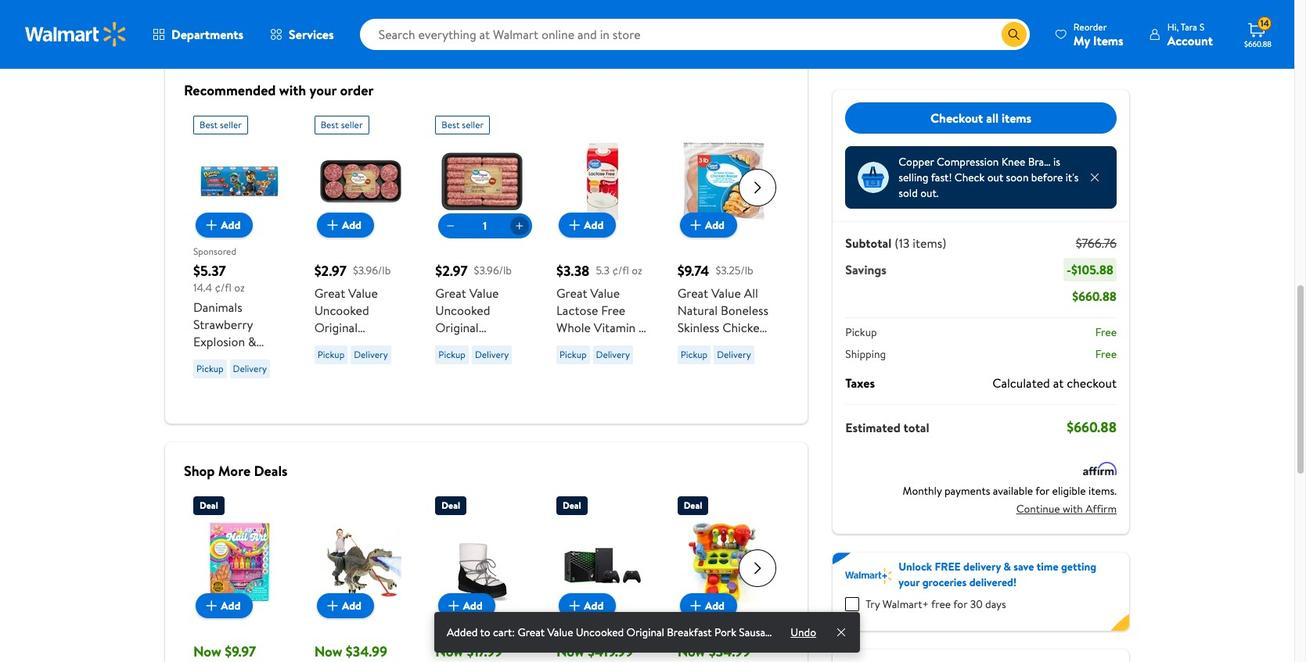 Task type: vqa. For each thing, say whether or not it's contained in the screenshot.


Task type: describe. For each thing, give the bounding box(es) containing it.
strawberry
[[193, 316, 253, 333]]

add to cart image for $5.37 group
[[202, 216, 221, 235]]

2 now from the left
[[314, 643, 342, 662]]

$3.96/lb for great value uncooked original breakfast pork sausage patties 12 oz package
[[353, 263, 391, 279]]

breasts,
[[678, 337, 720, 354]]

12 inside sponsored $5.37 14.4 ¢/fl oz danimals strawberry explosion & mixed berry variety pack smoothies, 3.1 fl. oz. bottles, 12 count
[[259, 402, 270, 419]]

recommended with your order
[[184, 81, 374, 100]]

free inside $3.38 5.3 ¢/fl oz great value lactose free whole vitamin d milk, half gallon, 64 fl oz
[[601, 302, 626, 320]]

add for add to cart image within now $17.99 group
[[463, 599, 483, 615]]

checkout
[[931, 109, 983, 127]]

now $17.99 group
[[435, 491, 528, 663]]

boneless
[[721, 302, 769, 320]]

seller for danimals strawberry explosion & mixed berry variety pack smoothies, 3.1 fl. oz. bottles, 12 count
[[220, 118, 242, 132]]

best for great value uncooked original breakfast pork sausage patties 12 oz package
[[321, 118, 339, 132]]

delivered!
[[970, 575, 1017, 591]]

sponsored
[[193, 245, 236, 258]]

berry
[[229, 350, 259, 368]]

add for add to cart icon inside $3.38 group
[[584, 218, 604, 233]]

all
[[986, 109, 999, 127]]

great for great value uncooked original breakfast pork sausage patties 12 oz package
[[314, 285, 345, 302]]

14
[[1261, 17, 1270, 30]]

2 vertical spatial $660.88
[[1067, 418, 1117, 438]]

undo button
[[785, 613, 823, 654]]

delivery
[[964, 560, 1001, 575]]

later
[[712, 23, 734, 38]]

free for pickup
[[1096, 325, 1117, 340]]

walmart+
[[883, 597, 929, 613]]

delivery for breasts,
[[717, 348, 751, 362]]

best seller for great value uncooked original breakfast pork sausage patties 12 oz package
[[321, 118, 363, 132]]

add to cart image inside now $17.99 group
[[444, 597, 463, 616]]

now for now $9.97 group
[[193, 643, 221, 662]]

2 now $34.99 group from the left
[[678, 491, 770, 663]]

add button inside the $9.74 group
[[680, 213, 737, 238]]

next slide for horizontalscrollerrecommendations list image
[[739, 550, 777, 588]]

add for add to cart icon in the now $419.99 group
[[584, 599, 604, 615]]

sausage for patties
[[314, 354, 358, 371]]

delivery for vitamin
[[596, 348, 630, 362]]

14.4
[[193, 280, 212, 296]]

oz right 5.3
[[632, 263, 642, 279]]

remove button
[[601, 18, 639, 43]]

package for links
[[451, 371, 495, 388]]

subtotal
[[846, 235, 892, 252]]

remove
[[601, 23, 639, 38]]

value for great value uncooked original breakfast pork sausage links 12 oz package
[[469, 285, 499, 302]]

taxes
[[846, 375, 875, 392]]

best for great value uncooked original breakfast pork sausage links 12 oz package
[[442, 118, 460, 132]]

save for later
[[671, 23, 734, 38]]

it's
[[1066, 170, 1079, 186]]

pork for patties
[[369, 337, 394, 354]]

check
[[955, 170, 985, 186]]

now $9.97
[[193, 643, 256, 662]]

bottles,
[[214, 402, 256, 419]]

pickup for $660.88
[[846, 325, 877, 340]]

2 horizontal spatial uncooked
[[576, 625, 624, 641]]

explosion
[[193, 333, 245, 350]]

value for great value uncooked original breakfast pork sausage patties 12 oz package
[[348, 285, 378, 302]]

is
[[1054, 154, 1061, 170]]

3.1
[[256, 385, 269, 402]]

next slide for horizontalscrollerrecommendations list image
[[739, 169, 777, 207]]

$3.38 5.3 ¢/fl oz great value lactose free whole vitamin d milk, half gallon, 64 fl oz
[[557, 262, 649, 371]]

savings
[[846, 261, 887, 279]]

0 horizontal spatial your
[[310, 81, 337, 100]]

walmart plus image
[[846, 569, 893, 585]]

sausa...
[[739, 625, 772, 641]]

best seller for great value uncooked original breakfast pork sausage links 12 oz package
[[442, 118, 484, 132]]

chicken
[[723, 320, 766, 337]]

$9.74
[[678, 262, 709, 281]]

add for add to cart icon within $5.37 group
[[221, 218, 241, 233]]

out
[[988, 170, 1004, 186]]

1 now $34.99 from the left
[[314, 643, 387, 662]]

reorder
[[1074, 20, 1107, 33]]

add button inside now $419.99 group
[[559, 594, 616, 619]]

package for patties
[[343, 371, 388, 388]]

pickup for great value all natural boneless skinless chicken breasts, 3 lb (frozen)
[[681, 348, 708, 362]]

before
[[1032, 170, 1063, 186]]

1 $34.99 from the left
[[346, 643, 387, 662]]

$9.74 group
[[678, 110, 770, 371]]

gallon,
[[611, 337, 649, 354]]

close image
[[835, 627, 848, 639]]

bra...
[[1028, 154, 1051, 170]]

days
[[985, 597, 1006, 613]]

pickup for great value uncooked original breakfast pork sausage links 12 oz package
[[439, 348, 466, 362]]

getting
[[1061, 560, 1097, 575]]

for inside button
[[695, 23, 709, 38]]

pickup for great value lactose free whole vitamin d milk, half gallon, 64 fl oz
[[560, 348, 587, 362]]

$2.97 for great value uncooked original breakfast pork sausage patties 12 oz package
[[314, 262, 347, 281]]

free
[[935, 560, 961, 575]]

original for patties
[[314, 320, 358, 337]]

walmart image
[[25, 22, 127, 47]]

(13
[[895, 235, 910, 252]]

add to cart image for now $9.97 group
[[202, 597, 221, 616]]

added
[[447, 625, 478, 641]]

shipping
[[846, 347, 886, 362]]

$3.38
[[557, 262, 590, 281]]

3
[[723, 337, 730, 354]]

deal for now $419.99
[[563, 500, 581, 513]]

banner containing unlock free delivery & save time getting your groceries delivered!
[[833, 553, 1130, 632]]

$5.37 group
[[193, 110, 286, 437]]

count
[[193, 419, 227, 437]]

links
[[482, 354, 509, 371]]

seller for great value uncooked original breakfast pork sausage patties 12 oz package
[[341, 118, 363, 132]]

s
[[1200, 20, 1205, 33]]

checkout
[[1067, 375, 1117, 392]]

to
[[480, 625, 491, 641]]

unlock
[[899, 560, 932, 575]]

oz inside $2.97 $3.96/lb great value uncooked original breakfast pork sausage links 12 oz package
[[435, 371, 448, 388]]

items.
[[1089, 484, 1117, 499]]

qty 1
[[765, 23, 789, 38]]

cart:
[[493, 625, 515, 641]]

0 vertical spatial $660.88
[[1245, 38, 1272, 49]]

pickup for great value uncooked original breakfast pork sausage patties 12 oz package
[[318, 348, 345, 362]]

with inside "monthly payments available for eligible items. continue with affirm"
[[1063, 501, 1083, 517]]

add for add to cart image within the $9.74 group
[[705, 218, 725, 233]]

$3.25/lb
[[716, 263, 754, 279]]

5.3
[[596, 263, 610, 279]]

reorder my items
[[1074, 20, 1124, 49]]

2 horizontal spatial original
[[627, 625, 665, 641]]

$17.99
[[467, 643, 503, 662]]

sausage for links
[[435, 354, 479, 371]]

smoothies,
[[193, 385, 253, 402]]

estimated
[[846, 419, 901, 436]]

deals
[[254, 462, 288, 482]]

0 horizontal spatial with
[[279, 81, 306, 100]]

1 vertical spatial $660.88
[[1073, 288, 1117, 305]]

knee
[[1002, 154, 1026, 170]]

increase quantity great value uncooked original breakfast pork sausage links 12 oz package, current quantity 1 image
[[513, 220, 526, 233]]

2 horizontal spatial pork
[[715, 625, 737, 641]]

2 $2.97 group from the left
[[435, 110, 532, 388]]

$5.37
[[193, 262, 226, 281]]

1 vertical spatial 1
[[483, 219, 487, 234]]

pickup for danimals strawberry explosion & mixed berry variety pack smoothies, 3.1 fl. oz. bottles, 12 count
[[196, 362, 224, 375]]

deal for now $34.99
[[684, 500, 702, 513]]

skinless
[[678, 320, 720, 337]]

(frozen)
[[678, 354, 722, 371]]

lactose
[[557, 302, 598, 320]]

for for try walmart+ free for 30 days
[[954, 597, 968, 613]]

continue
[[1017, 501, 1060, 517]]

original for links
[[435, 320, 479, 337]]

d
[[639, 320, 648, 337]]

oz right fl at the left bottom of the page
[[585, 354, 597, 371]]

delivery for patties
[[354, 348, 388, 362]]



Task type: locate. For each thing, give the bounding box(es) containing it.
1 vertical spatial your
[[899, 575, 920, 591]]

0 horizontal spatial $3.96/lb
[[353, 263, 391, 279]]

& inside sponsored $5.37 14.4 ¢/fl oz danimals strawberry explosion & mixed berry variety pack smoothies, 3.1 fl. oz. bottles, 12 count
[[248, 333, 256, 350]]

add inside the $9.74 group
[[705, 218, 725, 233]]

less than x qty image
[[858, 162, 889, 193]]

breakfast for links
[[435, 337, 487, 354]]

12 left fl.
[[259, 402, 270, 419]]

$2.97 group
[[314, 110, 407, 388], [435, 110, 532, 388]]

3 best seller from the left
[[442, 118, 484, 132]]

fl.
[[272, 385, 284, 402]]

1 horizontal spatial &
[[1004, 560, 1011, 575]]

tara
[[1181, 20, 1198, 33]]

0 horizontal spatial package
[[343, 371, 388, 388]]

add to cart image inside the $9.74 group
[[686, 216, 705, 235]]

1 horizontal spatial 1
[[786, 23, 789, 38]]

2 sausage from the left
[[435, 354, 479, 371]]

delivery inside $5.37 group
[[233, 362, 267, 375]]

add to cart image for now $419.99 group
[[565, 597, 584, 616]]

your up "walmart+"
[[899, 575, 920, 591]]

uncooked for great value uncooked original breakfast pork sausage patties 12 oz package
[[314, 302, 369, 320]]

items)
[[913, 235, 947, 252]]

1 $2.97 group from the left
[[314, 110, 407, 388]]

for inside "monthly payments available for eligible items. continue with affirm"
[[1036, 484, 1050, 499]]

affirm
[[1086, 501, 1117, 517]]

1 horizontal spatial seller
[[341, 118, 363, 132]]

monthly payments available for eligible items. continue with affirm
[[903, 484, 1117, 517]]

items
[[1093, 32, 1124, 49]]

1 horizontal spatial $3.96/lb
[[474, 263, 512, 279]]

uncooked for great value uncooked original breakfast pork sausage links 12 oz package
[[435, 302, 490, 320]]

value up now $419.99
[[547, 625, 573, 641]]

oz left patties
[[328, 371, 340, 388]]

1 right qty
[[786, 23, 789, 38]]

pickup down skinless
[[681, 348, 708, 362]]

Walmart Site-Wide search field
[[360, 19, 1030, 50]]

3 now from the left
[[435, 643, 464, 662]]

for right save
[[695, 23, 709, 38]]

3 deal from the left
[[563, 500, 581, 513]]

1 horizontal spatial for
[[954, 597, 968, 613]]

value for great value all natural boneless skinless chicken breasts, 3 lb (frozen)
[[712, 285, 741, 302]]

add button inside $3.38 group
[[559, 213, 616, 238]]

close nudge image
[[1089, 171, 1101, 184]]

deal inside "now $34.99" group
[[684, 500, 702, 513]]

sausage inside $2.97 $3.96/lb great value uncooked original breakfast pork sausage patties 12 oz package
[[314, 354, 358, 371]]

0 horizontal spatial ¢/fl
[[215, 280, 232, 296]]

delivery for mixed
[[233, 362, 267, 375]]

with down eligible on the bottom of page
[[1063, 501, 1083, 517]]

0 horizontal spatial &
[[248, 333, 256, 350]]

pickup left links
[[439, 348, 466, 362]]

$766.76
[[1076, 235, 1117, 252]]

add to cart image
[[323, 216, 342, 235], [686, 216, 705, 235], [444, 597, 463, 616], [686, 597, 705, 616]]

1 horizontal spatial $2.97
[[435, 262, 468, 281]]

original
[[314, 320, 358, 337], [435, 320, 479, 337], [627, 625, 665, 641]]

2 deal from the left
[[442, 500, 460, 513]]

value up patties
[[348, 285, 378, 302]]

1 best from the left
[[200, 118, 218, 132]]

pack
[[235, 368, 260, 385]]

decrease quantity great value uncooked original breakfast pork sausage links 12 oz package, current quantity 1 image
[[444, 220, 457, 233]]

try walmart+ free for 30 days
[[866, 597, 1006, 613]]

package
[[343, 371, 388, 388], [451, 371, 495, 388]]

add inside now $9.97 group
[[221, 599, 241, 615]]

now $34.99
[[314, 643, 387, 662], [678, 643, 751, 662]]

breakfast for patties
[[314, 337, 366, 354]]

add inside now $17.99 group
[[463, 599, 483, 615]]

sausage left patties
[[314, 354, 358, 371]]

0 horizontal spatial now $34.99 group
[[314, 491, 407, 663]]

1 left 'increase quantity great value uncooked original breakfast pork sausage links 12 oz package, current quantity 1' icon at the left top of page
[[483, 219, 487, 234]]

1 best seller from the left
[[200, 118, 242, 132]]

add button
[[196, 213, 253, 238], [317, 213, 374, 238], [559, 213, 616, 238], [680, 213, 737, 238], [196, 594, 253, 619], [317, 594, 374, 619], [438, 594, 495, 619], [559, 594, 616, 619], [680, 594, 737, 619]]

2 horizontal spatial seller
[[462, 118, 484, 132]]

deal for now $17.99
[[442, 500, 460, 513]]

& left the save
[[1004, 560, 1011, 575]]

uncooked up patties
[[314, 302, 369, 320]]

add to cart image inside "now $34.99" group
[[323, 597, 342, 616]]

$2.97
[[314, 262, 347, 281], [435, 262, 468, 281]]

package inside $2.97 $3.96/lb great value uncooked original breakfast pork sausage patties 12 oz package
[[343, 371, 388, 388]]

12 for great value uncooked original breakfast pork sausage patties 12 oz package
[[314, 371, 325, 388]]

delivery for links
[[475, 348, 509, 362]]

add for add to cart icon within now $9.97 group
[[221, 599, 241, 615]]

1 horizontal spatial best
[[321, 118, 339, 132]]

add inside now $419.99 group
[[584, 599, 604, 615]]

2 package from the left
[[451, 371, 495, 388]]

calculated
[[993, 375, 1050, 392]]

for up continue
[[1036, 484, 1050, 499]]

$3.96/lb for great value uncooked original breakfast pork sausage links 12 oz package
[[474, 263, 512, 279]]

for
[[695, 23, 709, 38], [1036, 484, 1050, 499], [954, 597, 968, 613]]

2 $34.99 from the left
[[709, 643, 751, 662]]

0 horizontal spatial pork
[[369, 337, 394, 354]]

pork inside $2.97 $3.96/lb great value uncooked original breakfast pork sausage links 12 oz package
[[490, 337, 515, 354]]

added to cart: great value uncooked original breakfast pork sausa...
[[447, 625, 772, 641]]

0 horizontal spatial for
[[695, 23, 709, 38]]

services
[[289, 26, 334, 43]]

1 vertical spatial free
[[1096, 325, 1117, 340]]

value inside $9.74 $3.25/lb great value all natural boneless skinless chicken breasts, 3 lb (frozen)
[[712, 285, 741, 302]]

1 horizontal spatial $34.99
[[709, 643, 751, 662]]

order
[[340, 81, 374, 100]]

checkout all items
[[931, 109, 1032, 127]]

add button inside now $17.99 group
[[438, 594, 495, 619]]

deal inside now $419.99 group
[[563, 500, 581, 513]]

shop
[[184, 462, 215, 482]]

1 horizontal spatial original
[[435, 320, 479, 337]]

1 horizontal spatial 12
[[314, 371, 325, 388]]

¢/fl right 5.3
[[612, 263, 629, 279]]

0 horizontal spatial $2.97
[[314, 262, 347, 281]]

2 horizontal spatial for
[[1036, 484, 1050, 499]]

breakfast inside $2.97 $3.96/lb great value uncooked original breakfast pork sausage patties 12 oz package
[[314, 337, 366, 354]]

1 horizontal spatial $2.97 group
[[435, 110, 532, 388]]

my
[[1074, 32, 1090, 49]]

account
[[1168, 32, 1213, 49]]

0 horizontal spatial best seller
[[200, 118, 242, 132]]

available
[[993, 484, 1033, 499]]

5 now from the left
[[678, 643, 706, 662]]

search icon image
[[1008, 28, 1021, 41]]

12 for great value uncooked original breakfast pork sausage links 12 oz package
[[512, 354, 523, 371]]

1 now from the left
[[193, 643, 221, 662]]

add button inside now $9.97 group
[[196, 594, 253, 619]]

$2.97 inside $2.97 $3.96/lb great value uncooked original breakfast pork sausage links 12 oz package
[[435, 262, 468, 281]]

pickup left patties
[[318, 348, 345, 362]]

unlock free delivery & save time getting your groceries delivered!
[[899, 560, 1097, 591]]

add for add to cart icon within the "now $34.99" group
[[342, 599, 362, 615]]

1 vertical spatial &
[[1004, 560, 1011, 575]]

2 horizontal spatial best seller
[[442, 118, 484, 132]]

delivery inside the $9.74 group
[[717, 348, 751, 362]]

best inside $5.37 group
[[200, 118, 218, 132]]

banner
[[833, 553, 1130, 632]]

30
[[970, 597, 983, 613]]

1 sausage from the left
[[314, 354, 358, 371]]

1 horizontal spatial pork
[[490, 337, 515, 354]]

more
[[218, 462, 251, 482]]

pickup inside $3.38 group
[[560, 348, 587, 362]]

0 horizontal spatial sausage
[[314, 354, 358, 371]]

at
[[1053, 375, 1064, 392]]

uncooked
[[314, 302, 369, 320], [435, 302, 490, 320], [576, 625, 624, 641]]

3 best from the left
[[442, 118, 460, 132]]

1 horizontal spatial with
[[1063, 501, 1083, 517]]

for for monthly payments available for eligible items. continue with affirm
[[1036, 484, 1050, 499]]

add inside $5.37 group
[[221, 218, 241, 233]]

4 deal from the left
[[684, 500, 702, 513]]

1 now $34.99 group from the left
[[314, 491, 407, 663]]

pickup down the whole
[[560, 348, 587, 362]]

1 horizontal spatial best seller
[[321, 118, 363, 132]]

checkout all items button
[[846, 103, 1117, 134]]

add inside $3.38 group
[[584, 218, 604, 233]]

add to cart image inside $5.37 group
[[202, 216, 221, 235]]

time
[[1037, 560, 1059, 575]]

0 horizontal spatial original
[[314, 320, 358, 337]]

0 vertical spatial your
[[310, 81, 337, 100]]

Try Walmart+ free for 30 days checkbox
[[846, 598, 860, 612]]

pickup inside the $9.74 group
[[681, 348, 708, 362]]

best seller for danimals strawberry explosion & mixed berry variety pack smoothies, 3.1 fl. oz. bottles, 12 count
[[200, 118, 242, 132]]

1 horizontal spatial now $34.99
[[678, 643, 751, 662]]

1 package from the left
[[343, 371, 388, 388]]

1 horizontal spatial package
[[451, 371, 495, 388]]

0 vertical spatial with
[[279, 81, 306, 100]]

1 vertical spatial ¢/fl
[[215, 280, 232, 296]]

now $17.99
[[435, 643, 503, 662]]

your left order
[[310, 81, 337, 100]]

oz.
[[193, 402, 211, 419]]

calculated at checkout
[[993, 375, 1117, 392]]

¢/fl inside $3.38 5.3 ¢/fl oz great value lactose free whole vitamin d milk, half gallon, 64 fl oz
[[612, 263, 629, 279]]

half
[[585, 337, 608, 354]]

3 seller from the left
[[462, 118, 484, 132]]

hi, tara s account
[[1168, 20, 1213, 49]]

copper compression knee bra... is selling fast! check out soon before it's sold out.
[[899, 154, 1079, 201]]

add to cart image inside now $419.99 group
[[565, 597, 584, 616]]

now for now $17.99 group
[[435, 643, 464, 662]]

$3.96/lb inside $2.97 $3.96/lb great value uncooked original breakfast pork sausage patties 12 oz package
[[353, 263, 391, 279]]

pork inside $2.97 $3.96/lb great value uncooked original breakfast pork sausage patties 12 oz package
[[369, 337, 394, 354]]

pickup up 'smoothies,'
[[196, 362, 224, 375]]

1 horizontal spatial uncooked
[[435, 302, 490, 320]]

sausage inside $2.97 $3.96/lb great value uncooked original breakfast pork sausage links 12 oz package
[[435, 354, 479, 371]]

12 inside $2.97 $3.96/lb great value uncooked original breakfast pork sausage patties 12 oz package
[[314, 371, 325, 388]]

great for great value uncooked original breakfast pork sausage links 12 oz package
[[435, 285, 466, 302]]

milk,
[[557, 337, 582, 354]]

2 now $34.99 from the left
[[678, 643, 751, 662]]

1 horizontal spatial breakfast
[[435, 337, 487, 354]]

1 horizontal spatial now $34.99 group
[[678, 491, 770, 663]]

$660.88 up affirm image
[[1067, 418, 1117, 438]]

deal for now $9.97
[[200, 500, 218, 513]]

vitamin
[[594, 320, 636, 337]]

oz inside sponsored $5.37 14.4 ¢/fl oz danimals strawberry explosion & mixed berry variety pack smoothies, 3.1 fl. oz. bottles, 12 count
[[234, 280, 245, 296]]

oz up danimals
[[234, 280, 245, 296]]

deal inside now $9.97 group
[[200, 500, 218, 513]]

$3.96/lb inside $2.97 $3.96/lb great value uncooked original breakfast pork sausage links 12 oz package
[[474, 263, 512, 279]]

$2.97 for great value uncooked original breakfast pork sausage links 12 oz package
[[435, 262, 468, 281]]

0 horizontal spatial 12
[[259, 402, 270, 419]]

uncooked up links
[[435, 302, 490, 320]]

add to cart image
[[202, 216, 221, 235], [565, 216, 584, 235], [202, 597, 221, 616], [323, 597, 342, 616], [565, 597, 584, 616]]

now $9.97 group
[[193, 491, 286, 663]]

0 horizontal spatial $2.97 group
[[314, 110, 407, 388]]

seller inside $5.37 group
[[220, 118, 242, 132]]

pickup inside $5.37 group
[[196, 362, 224, 375]]

0 horizontal spatial breakfast
[[314, 337, 366, 354]]

Search search field
[[360, 19, 1030, 50]]

best for danimals strawberry explosion & mixed berry variety pack smoothies, 3.1 fl. oz. bottles, 12 count
[[200, 118, 218, 132]]

value down 5.3
[[590, 285, 620, 302]]

subtotal (13 items)
[[846, 235, 947, 252]]

danimals
[[193, 299, 242, 316]]

$660.88 down 14
[[1245, 38, 1272, 49]]

oz inside $2.97 $3.96/lb great value uncooked original breakfast pork sausage patties 12 oz package
[[328, 371, 340, 388]]

now $419.99
[[557, 643, 633, 662]]

departments
[[171, 26, 244, 43]]

pork
[[369, 337, 394, 354], [490, 337, 515, 354], [715, 625, 737, 641]]

0 vertical spatial ¢/fl
[[612, 263, 629, 279]]

$2.97 inside $2.97 $3.96/lb great value uncooked original breakfast pork sausage patties 12 oz package
[[314, 262, 347, 281]]

uncooked up now $419.99
[[576, 625, 624, 641]]

add to cart image inside now $9.97 group
[[202, 597, 221, 616]]

undo
[[791, 625, 817, 641]]

1 deal from the left
[[200, 500, 218, 513]]

now for now $419.99 group
[[557, 643, 585, 662]]

12 right fl.
[[314, 371, 325, 388]]

$3.38 group
[[557, 110, 649, 371]]

save
[[1014, 560, 1034, 575]]

$2.97 $3.96/lb great value uncooked original breakfast pork sausage patties 12 oz package
[[314, 262, 398, 388]]

2 best from the left
[[321, 118, 339, 132]]

0 vertical spatial &
[[248, 333, 256, 350]]

patties
[[361, 354, 398, 371]]

uncooked inside $2.97 $3.96/lb great value uncooked original breakfast pork sausage patties 12 oz package
[[314, 302, 369, 320]]

original inside $2.97 $3.96/lb great value uncooked original breakfast pork sausage patties 12 oz package
[[314, 320, 358, 337]]

$105.88
[[1072, 261, 1114, 279]]

0 horizontal spatial seller
[[220, 118, 242, 132]]

2 seller from the left
[[341, 118, 363, 132]]

free
[[601, 302, 626, 320], [1096, 325, 1117, 340], [1096, 347, 1117, 362]]

0 horizontal spatial $34.99
[[346, 643, 387, 662]]

2 horizontal spatial 12
[[512, 354, 523, 371]]

breakfast inside $2.97 $3.96/lb great value uncooked original breakfast pork sausage links 12 oz package
[[435, 337, 487, 354]]

0 vertical spatial 1
[[786, 23, 789, 38]]

12 right links
[[512, 354, 523, 371]]

package inside $2.97 $3.96/lb great value uncooked original breakfast pork sausage links 12 oz package
[[451, 371, 495, 388]]

your inside unlock free delivery & save time getting your groceries delivered!
[[899, 575, 920, 591]]

2 horizontal spatial best
[[442, 118, 460, 132]]

recommended
[[184, 81, 276, 100]]

0 vertical spatial free
[[601, 302, 626, 320]]

-
[[1067, 261, 1072, 279]]

delivery inside $3.38 group
[[596, 348, 630, 362]]

great inside $2.97 $3.96/lb great value uncooked original breakfast pork sausage patties 12 oz package
[[314, 285, 345, 302]]

add
[[221, 218, 241, 233], [342, 218, 362, 233], [584, 218, 604, 233], [705, 218, 725, 233], [221, 599, 241, 615], [342, 599, 362, 615], [463, 599, 483, 615], [584, 599, 604, 615], [705, 599, 725, 615]]

breakfast
[[314, 337, 366, 354], [435, 337, 487, 354], [667, 625, 712, 641]]

oz
[[632, 263, 642, 279], [234, 280, 245, 296], [585, 354, 597, 371], [328, 371, 340, 388], [435, 371, 448, 388]]

great inside $3.38 5.3 ¢/fl oz great value lactose free whole vitamin d milk, half gallon, 64 fl oz
[[557, 285, 587, 302]]

affirm image
[[1084, 463, 1117, 476]]

now $419.99 group
[[557, 491, 649, 663]]

1 horizontal spatial sausage
[[435, 354, 479, 371]]

2 vertical spatial free
[[1096, 347, 1117, 362]]

now $34.99 group
[[314, 491, 407, 663], [678, 491, 770, 663]]

$9.97
[[225, 643, 256, 662]]

with down the services dropdown button
[[279, 81, 306, 100]]

2 best seller from the left
[[321, 118, 363, 132]]

whole
[[557, 320, 591, 337]]

great inside $9.74 $3.25/lb great value all natural boneless skinless chicken breasts, 3 lb (frozen)
[[678, 285, 709, 302]]

1 horizontal spatial your
[[899, 575, 920, 591]]

1 seller from the left
[[220, 118, 242, 132]]

save for later button
[[671, 18, 734, 43]]

shop more deals
[[184, 462, 288, 482]]

value
[[348, 285, 378, 302], [469, 285, 499, 302], [590, 285, 620, 302], [712, 285, 741, 302], [547, 625, 573, 641]]

value down "$3.25/lb"
[[712, 285, 741, 302]]

value inside $2.97 $3.96/lb great value uncooked original breakfast pork sausage links 12 oz package
[[469, 285, 499, 302]]

free
[[932, 597, 951, 613]]

1 $3.96/lb from the left
[[353, 263, 391, 279]]

pork for links
[[490, 337, 515, 354]]

1 vertical spatial with
[[1063, 501, 1083, 517]]

lb
[[733, 337, 743, 354]]

uncooked inside $2.97 $3.96/lb great value uncooked original breakfast pork sausage links 12 oz package
[[435, 302, 490, 320]]

1
[[786, 23, 789, 38], [483, 219, 487, 234]]

12 inside $2.97 $3.96/lb great value uncooked original breakfast pork sausage links 12 oz package
[[512, 354, 523, 371]]

sponsored $5.37 14.4 ¢/fl oz danimals strawberry explosion & mixed berry variety pack smoothies, 3.1 fl. oz. bottles, 12 count
[[193, 245, 284, 437]]

great inside $2.97 $3.96/lb great value uncooked original breakfast pork sausage links 12 oz package
[[435, 285, 466, 302]]

0 vertical spatial for
[[695, 23, 709, 38]]

free for shipping
[[1096, 347, 1117, 362]]

best seller inside $5.37 group
[[200, 118, 242, 132]]

$419.99
[[588, 643, 633, 662]]

seller
[[220, 118, 242, 132], [341, 118, 363, 132], [462, 118, 484, 132]]

for left the 30
[[954, 597, 968, 613]]

4 now from the left
[[557, 643, 585, 662]]

add button inside $5.37 group
[[196, 213, 253, 238]]

variety
[[193, 368, 232, 385]]

2 vertical spatial for
[[954, 597, 968, 613]]

0 horizontal spatial best
[[200, 118, 218, 132]]

-$105.88
[[1067, 261, 1114, 279]]

pickup up 'shipping'
[[846, 325, 877, 340]]

copper
[[899, 154, 934, 170]]

0 horizontal spatial 1
[[483, 219, 487, 234]]

0 horizontal spatial now $34.99
[[314, 643, 387, 662]]

2 $3.96/lb from the left
[[474, 263, 512, 279]]

great for great value all natural boneless skinless chicken breasts, 3 lb (frozen)
[[678, 285, 709, 302]]

original inside $2.97 $3.96/lb great value uncooked original breakfast pork sausage links 12 oz package
[[435, 320, 479, 337]]

0 horizontal spatial uncooked
[[314, 302, 369, 320]]

add to cart image inside $3.38 group
[[565, 216, 584, 235]]

value up links
[[469, 285, 499, 302]]

2 $2.97 from the left
[[435, 262, 468, 281]]

delivery
[[354, 348, 388, 362], [475, 348, 509, 362], [596, 348, 630, 362], [717, 348, 751, 362], [233, 362, 267, 375]]

oz left links
[[435, 371, 448, 388]]

¢/fl up danimals
[[215, 280, 232, 296]]

& right explosion
[[248, 333, 256, 350]]

value inside $3.38 5.3 ¢/fl oz great value lactose free whole vitamin d milk, half gallon, 64 fl oz
[[590, 285, 620, 302]]

2 horizontal spatial breakfast
[[667, 625, 712, 641]]

continue with affirm link
[[1017, 497, 1117, 522]]

services button
[[257, 16, 347, 53]]

1 horizontal spatial ¢/fl
[[612, 263, 629, 279]]

estimated total
[[846, 419, 930, 436]]

$660.88 down $105.88
[[1073, 288, 1117, 305]]

try
[[866, 597, 880, 613]]

12
[[512, 354, 523, 371], [314, 371, 325, 388], [259, 402, 270, 419]]

value inside $2.97 $3.96/lb great value uncooked original breakfast pork sausage patties 12 oz package
[[348, 285, 378, 302]]

& inside unlock free delivery & save time getting your groceries delivered!
[[1004, 560, 1011, 575]]

seller for great value uncooked original breakfast pork sausage links 12 oz package
[[462, 118, 484, 132]]

1 $2.97 from the left
[[314, 262, 347, 281]]

1 vertical spatial for
[[1036, 484, 1050, 499]]

compression
[[937, 154, 999, 170]]

deal inside now $17.99 group
[[442, 500, 460, 513]]

sausage left links
[[435, 354, 479, 371]]

¢/fl inside sponsored $5.37 14.4 ¢/fl oz danimals strawberry explosion & mixed berry variety pack smoothies, 3.1 fl. oz. bottles, 12 count
[[215, 280, 232, 296]]



